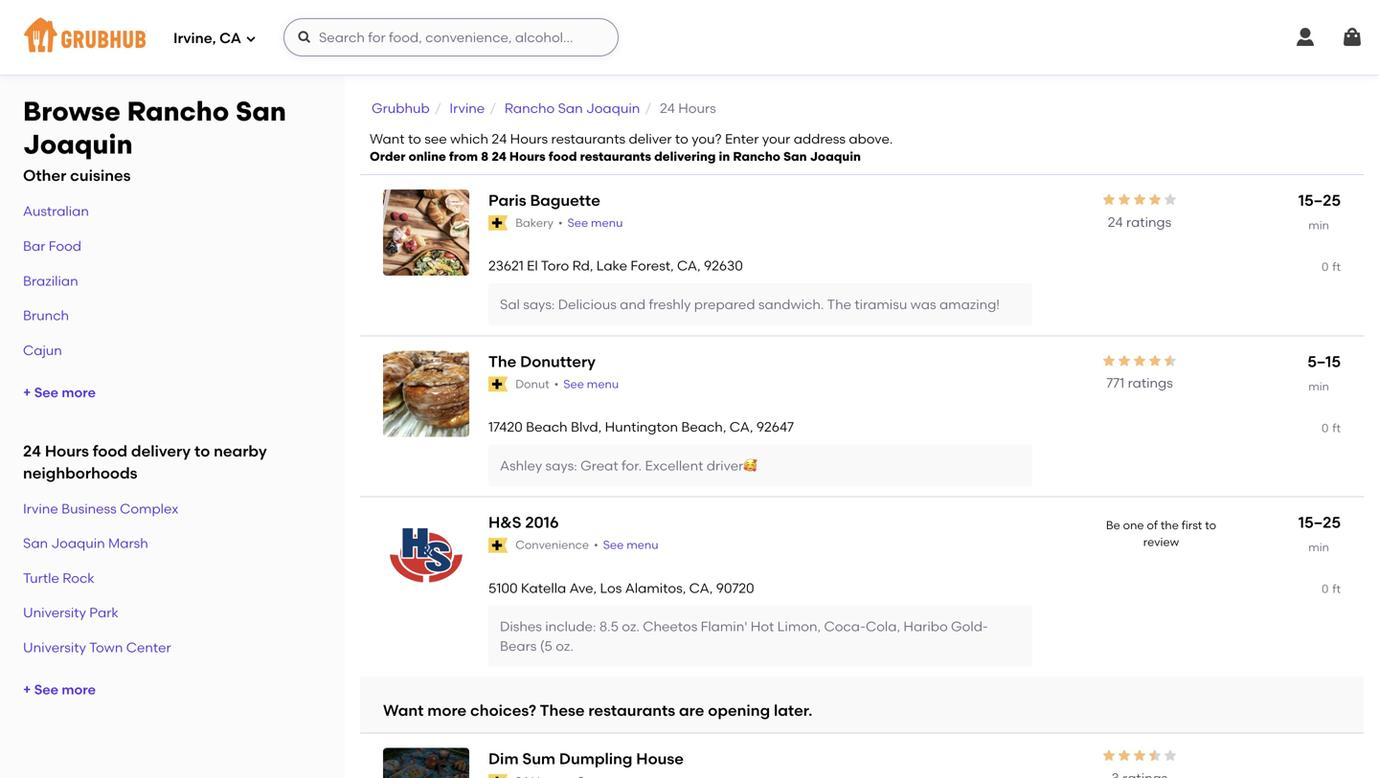 Task type: vqa. For each thing, say whether or not it's contained in the screenshot.
topping for 1 Topping Pizza
no



Task type: locate. For each thing, give the bounding box(es) containing it.
rancho san joaquin
[[23, 95, 286, 160], [505, 100, 640, 116]]

2 vertical spatial min
[[1308, 541, 1329, 555]]

1 15–25 min from the top
[[1298, 191, 1341, 232]]

15–25 for h&s 2016
[[1298, 513, 1341, 532]]

1 vertical spatial 0
[[1322, 421, 1329, 435]]

17420 beach blvd, huntington beach, ca, 92647
[[488, 419, 794, 435]]

2 + see more from the top
[[23, 682, 96, 698]]

• for baguette
[[558, 216, 563, 230]]

be one of the first to review
[[1106, 519, 1216, 549]]

says: for baguette
[[523, 296, 555, 313]]

rock
[[62, 570, 95, 586]]

browse
[[23, 95, 121, 127]]

0 horizontal spatial oz.
[[556, 638, 573, 654]]

24 inside "24 hours food delivery to nearby neighborhoods"
[[23, 442, 41, 461]]

1 university from the top
[[23, 605, 86, 621]]

hours
[[678, 100, 716, 116], [510, 131, 548, 147], [509, 149, 545, 164], [45, 442, 89, 461]]

restaurants up "house"
[[588, 702, 675, 720]]

1 vertical spatial •
[[554, 377, 559, 391]]

2 vertical spatial restaurants
[[588, 702, 675, 720]]

food inside "24 hours food delivery to nearby neighborhoods"
[[93, 442, 127, 461]]

later.
[[774, 702, 813, 720]]

+ down the university town center link
[[23, 682, 31, 698]]

to left nearby
[[194, 442, 210, 461]]

the up donut
[[488, 352, 516, 371]]

1 ft from the top
[[1332, 260, 1341, 274]]

more left choices?
[[427, 702, 467, 720]]

svg image
[[1294, 26, 1317, 49], [1341, 26, 1364, 49], [297, 30, 312, 45], [245, 33, 257, 45]]

star icon image
[[1101, 192, 1117, 207], [1117, 192, 1132, 207], [1132, 192, 1147, 207], [1147, 192, 1163, 207], [1163, 192, 1178, 207], [1101, 353, 1117, 369], [1117, 353, 1132, 369], [1132, 353, 1147, 369], [1147, 353, 1163, 369], [1163, 353, 1178, 369], [1163, 353, 1178, 369], [1101, 749, 1117, 764], [1117, 749, 1132, 764], [1132, 749, 1147, 764], [1147, 749, 1163, 764], [1147, 749, 1163, 764], [1163, 749, 1178, 764]]

1 vertical spatial min
[[1308, 380, 1329, 393]]

menu for paris baguette
[[591, 216, 623, 230]]

(5
[[540, 638, 552, 654]]

want for want more choices? these restaurants are opening later.
[[383, 702, 424, 720]]

0 vertical spatial want
[[370, 131, 405, 147]]

• down 'donuttery' on the left of page
[[554, 377, 559, 391]]

other
[[23, 166, 66, 185]]

see down the university town center link
[[34, 682, 58, 698]]

san down your
[[783, 149, 807, 164]]

university park
[[23, 605, 119, 621]]

ft for baguette
[[1332, 260, 1341, 274]]

oz. right 8.5
[[622, 619, 640, 635]]

• down baguette
[[558, 216, 563, 230]]

joaquin inside want to see which 24 hours restaurants deliver to you? enter your address above. order online from 8 24 hours food restaurants delivering in rancho san joaquin
[[810, 149, 861, 164]]

1 vertical spatial +
[[23, 682, 31, 698]]

rancho san joaquin up want to see which 24 hours restaurants deliver to you? enter your address above. order online from 8 24 hours food restaurants delivering in rancho san joaquin on the top of the page
[[505, 100, 640, 116]]

the donuttery
[[488, 352, 596, 371]]

ca, left 90720
[[689, 580, 713, 596]]

1 horizontal spatial the
[[827, 296, 851, 313]]

bar food link
[[23, 238, 81, 254]]

university town center link
[[23, 640, 171, 656]]

hours right "8"
[[509, 149, 545, 164]]

you?
[[692, 131, 722, 147]]

irvine up which on the left of page
[[450, 100, 485, 116]]

15–25 min for baguette
[[1298, 191, 1341, 232]]

restaurants down rancho san joaquin link
[[551, 131, 625, 147]]

restaurants
[[551, 131, 625, 147], [580, 149, 651, 164], [588, 702, 675, 720]]

see for h&s 2016
[[603, 538, 624, 552]]

ca, for h&s 2016
[[689, 580, 713, 596]]

3 min from the top
[[1308, 541, 1329, 555]]

2 + see more button from the top
[[23, 673, 96, 707]]

2 vertical spatial see menu link
[[603, 537, 658, 554]]

main navigation navigation
[[0, 0, 1379, 75]]

2 vertical spatial more
[[427, 702, 467, 720]]

24 for 24 ratings
[[1108, 214, 1123, 230]]

2 + from the top
[[23, 682, 31, 698]]

1 vertical spatial food
[[93, 442, 127, 461]]

2 vertical spatial menu
[[626, 538, 658, 552]]

are
[[679, 702, 704, 720]]

3 subscription pass image from the top
[[488, 775, 508, 779]]

more for 24 hours food delivery to nearby neighborhoods
[[62, 682, 96, 698]]

marsh
[[108, 535, 148, 552]]

0 vertical spatial food
[[548, 149, 577, 164]]

joaquin
[[586, 100, 640, 116], [23, 128, 133, 160], [810, 149, 861, 164], [51, 535, 105, 552]]

1 15–25 from the top
[[1298, 191, 1341, 210]]

alamitos,
[[625, 580, 686, 596]]

0 ft
[[1322, 260, 1341, 274], [1322, 421, 1341, 435], [1322, 582, 1341, 596]]

subscription pass image for the donuttery
[[488, 377, 508, 392]]

subscription pass image down dim at bottom
[[488, 775, 508, 779]]

hours down rancho san joaquin link
[[510, 131, 548, 147]]

menu down h&s 2016 link
[[626, 538, 658, 552]]

0 horizontal spatial irvine
[[23, 501, 58, 517]]

subscription pass image left donut
[[488, 377, 508, 392]]

0 vertical spatial min
[[1308, 218, 1329, 232]]

el
[[527, 258, 538, 274]]

24
[[660, 100, 675, 116], [492, 131, 507, 147], [492, 149, 506, 164], [1108, 214, 1123, 230], [23, 442, 41, 461]]

the left tiramisu
[[827, 296, 851, 313]]

0 vertical spatial 15–25
[[1298, 191, 1341, 210]]

2 vertical spatial •
[[594, 538, 598, 552]]

0 vertical spatial 0
[[1322, 260, 1329, 274]]

the donuttery delivery image
[[383, 351, 469, 437]]

rancho down enter
[[733, 149, 780, 164]]

1 vertical spatial university
[[23, 640, 86, 656]]

0 vertical spatial •
[[558, 216, 563, 230]]

hours inside "24 hours food delivery to nearby neighborhoods"
[[45, 442, 89, 461]]

paris
[[488, 191, 526, 210]]

2 vertical spatial 0 ft
[[1322, 582, 1341, 596]]

1 horizontal spatial irvine
[[450, 100, 485, 116]]

irvine left business
[[23, 501, 58, 517]]

enter
[[725, 131, 759, 147]]

cola,
[[866, 619, 900, 635]]

rancho right irvine link
[[505, 100, 555, 116]]

0 vertical spatial 15–25 min
[[1298, 191, 1341, 232]]

0 vertical spatial ratings
[[1126, 214, 1171, 230]]

0
[[1322, 260, 1329, 274], [1322, 421, 1329, 435], [1322, 582, 1329, 596]]

0 vertical spatial university
[[23, 605, 86, 621]]

irvine business complex link
[[23, 501, 178, 517]]

ca,
[[677, 258, 701, 274], [730, 419, 753, 435], [689, 580, 713, 596]]

says: left "great"
[[545, 458, 577, 474]]

food up baguette
[[548, 149, 577, 164]]

h&s 2016 delivery image
[[383, 512, 469, 598]]

restaurants down deliver
[[580, 149, 651, 164]]

1 min from the top
[[1308, 218, 1329, 232]]

min for h&s 2016
[[1308, 541, 1329, 555]]

university down university park
[[23, 640, 86, 656]]

amazing!
[[939, 296, 1000, 313]]

says: right sal
[[523, 296, 555, 313]]

ft
[[1332, 260, 1341, 274], [1332, 421, 1341, 435], [1332, 582, 1341, 596]]

1 vertical spatial ft
[[1332, 421, 1341, 435]]

1 vertical spatial + see more button
[[23, 673, 96, 707]]

delivering
[[654, 149, 716, 164]]

3 ft from the top
[[1332, 582, 1341, 596]]

see up los
[[603, 538, 624, 552]]

Search for food, convenience, alcohol... search field
[[283, 18, 619, 57]]

which
[[450, 131, 488, 147]]

san inside want to see which 24 hours restaurants deliver to you? enter your address above. order online from 8 24 hours food restaurants delivering in rancho san joaquin
[[783, 149, 807, 164]]

h&s
[[488, 513, 521, 532]]

order
[[370, 149, 406, 164]]

1 horizontal spatial food
[[548, 149, 577, 164]]

see down cajun
[[34, 385, 58, 401]]

rancho down irvine, in the top left of the page
[[127, 95, 229, 127]]

more down the university town center link
[[62, 682, 96, 698]]

min for paris baguette
[[1308, 218, 1329, 232]]

see menu link
[[568, 215, 623, 232], [563, 376, 619, 393], [603, 537, 658, 554]]

oz.
[[622, 619, 640, 635], [556, 638, 573, 654]]

0 vertical spatial +
[[23, 385, 31, 401]]

brazilian link
[[23, 273, 78, 289]]

771 ratings
[[1106, 375, 1173, 391]]

in
[[719, 149, 730, 164]]

1 + see more button from the top
[[23, 376, 96, 410]]

huntington
[[605, 419, 678, 435]]

2 min from the top
[[1308, 380, 1329, 393]]

want more choices? these restaurants are opening later.
[[383, 702, 813, 720]]

1 subscription pass image from the top
[[488, 216, 508, 231]]

sum
[[522, 750, 555, 769]]

3 0 ft from the top
[[1322, 582, 1341, 596]]

•
[[558, 216, 563, 230], [554, 377, 559, 391], [594, 538, 598, 552]]

1 horizontal spatial rancho
[[505, 100, 555, 116]]

menu for h&s 2016
[[626, 538, 658, 552]]

cheetos
[[643, 619, 697, 635]]

0 vertical spatial says:
[[523, 296, 555, 313]]

the
[[1161, 519, 1179, 533]]

min for the donuttery
[[1308, 380, 1329, 393]]

+ see more button down cajun
[[23, 376, 96, 410]]

ca, left '92630'
[[677, 258, 701, 274]]

see for paris baguette
[[568, 216, 588, 230]]

1 vertical spatial ratings
[[1128, 375, 1173, 391]]

1 0 ft from the top
[[1322, 260, 1341, 274]]

1 vertical spatial more
[[62, 682, 96, 698]]

2 0 from the top
[[1322, 421, 1329, 435]]

see menu link down 'donuttery' on the left of page
[[563, 376, 619, 393]]

0 vertical spatial menu
[[591, 216, 623, 230]]

+ for 24 hours food delivery to nearby neighborhoods
[[23, 682, 31, 698]]

+ see more down cajun
[[23, 385, 96, 401]]

convenience • see menu
[[515, 538, 658, 552]]

bar
[[23, 238, 45, 254]]

ca, left 92647
[[730, 419, 753, 435]]

subscription pass image down paris
[[488, 216, 508, 231]]

house
[[636, 750, 684, 769]]

+ for other cuisines
[[23, 385, 31, 401]]

0 vertical spatial + see more button
[[23, 376, 96, 410]]

rancho san joaquin up cuisines
[[23, 95, 286, 160]]

more down cajun
[[62, 385, 96, 401]]

subscription pass image
[[488, 538, 508, 553]]

2 horizontal spatial rancho
[[733, 149, 780, 164]]

to inside 'be one of the first to review'
[[1205, 519, 1216, 533]]

0 vertical spatial ft
[[1332, 260, 1341, 274]]

1 vertical spatial see menu link
[[563, 376, 619, 393]]

menu up 'lake'
[[591, 216, 623, 230]]

0 vertical spatial oz.
[[622, 619, 640, 635]]

to right first
[[1205, 519, 1216, 533]]

great
[[580, 458, 618, 474]]

1 horizontal spatial oz.
[[622, 619, 640, 635]]

1 vertical spatial menu
[[587, 377, 619, 391]]

2 0 ft from the top
[[1322, 421, 1341, 435]]

bears
[[500, 638, 537, 654]]

excellent
[[645, 458, 703, 474]]

paris baguette
[[488, 191, 600, 210]]

menu up blvd,
[[587, 377, 619, 391]]

24 hours food delivery to nearby neighborhoods
[[23, 442, 267, 482]]

1 vertical spatial irvine
[[23, 501, 58, 517]]

see down baguette
[[568, 216, 588, 230]]

2 15–25 from the top
[[1298, 513, 1341, 532]]

the
[[827, 296, 851, 313], [488, 352, 516, 371]]

1 vertical spatial ca,
[[730, 419, 753, 435]]

3 0 from the top
[[1322, 582, 1329, 596]]

see down 'donuttery' on the left of page
[[563, 377, 584, 391]]

university down "turtle rock" link
[[23, 605, 86, 621]]

want inside want to see which 24 hours restaurants deliver to you? enter your address above. order online from 8 24 hours food restaurants delivering in rancho san joaquin
[[370, 131, 405, 147]]

+ down cajun
[[23, 385, 31, 401]]

1 + see more from the top
[[23, 385, 96, 401]]

of
[[1147, 519, 1158, 533]]

23621 el toro rd, lake forest, ca, 92630
[[488, 258, 743, 274]]

h&s 2016
[[488, 513, 559, 532]]

university
[[23, 605, 86, 621], [23, 640, 86, 656]]

joaquin up other cuisines on the top left of page
[[23, 128, 133, 160]]

0 vertical spatial irvine
[[450, 100, 485, 116]]

2 15–25 min from the top
[[1298, 513, 1341, 555]]

see menu link up 5100 katella ave, los alamitos, ca, 90720
[[603, 537, 658, 554]]

want for want to see which 24 hours restaurants deliver to you? enter your address above. order online from 8 24 hours food restaurants delivering in rancho san joaquin
[[370, 131, 405, 147]]

grubhub link
[[372, 100, 430, 116]]

2 ft from the top
[[1332, 421, 1341, 435]]

1 vertical spatial restaurants
[[580, 149, 651, 164]]

browse hero image
[[0, 0, 1379, 71]]

2 university from the top
[[23, 640, 86, 656]]

san up want to see which 24 hours restaurants deliver to you? enter your address above. order online from 8 24 hours food restaurants delivering in rancho san joaquin on the top of the page
[[558, 100, 583, 116]]

sandwich.
[[758, 296, 824, 313]]

0 horizontal spatial rancho
[[127, 95, 229, 127]]

0 horizontal spatial the
[[488, 352, 516, 371]]

1 vertical spatial subscription pass image
[[488, 377, 508, 392]]

lake
[[596, 258, 627, 274]]

oz. right '(5'
[[556, 638, 573, 654]]

• right convenience
[[594, 538, 598, 552]]

0 ft for 2016
[[1322, 582, 1341, 596]]

+ see more button down the university town center link
[[23, 673, 96, 707]]

delicious
[[558, 296, 617, 313]]

1 vertical spatial 15–25 min
[[1298, 513, 1341, 555]]

0 vertical spatial subscription pass image
[[488, 216, 508, 231]]

1 vertical spatial says:
[[545, 458, 577, 474]]

joaquin down address
[[810, 149, 861, 164]]

subscription pass image
[[488, 216, 508, 231], [488, 377, 508, 392], [488, 775, 508, 779]]

san joaquin marsh
[[23, 535, 148, 552]]

2 subscription pass image from the top
[[488, 377, 508, 392]]

brunch
[[23, 308, 69, 324]]

2 vertical spatial 0
[[1322, 582, 1329, 596]]

neighborhoods
[[23, 464, 137, 482]]

+ see more down the university town center link
[[23, 682, 96, 698]]

1 + from the top
[[23, 385, 31, 401]]

1 vertical spatial 15–25
[[1298, 513, 1341, 532]]

24 for 24 hours food delivery to nearby neighborhoods
[[23, 442, 41, 461]]

0 vertical spatial + see more
[[23, 385, 96, 401]]

771
[[1106, 375, 1124, 391]]

for.
[[622, 458, 642, 474]]

5–15 min
[[1307, 352, 1341, 393]]

+ see more
[[23, 385, 96, 401], [23, 682, 96, 698]]

1 0 from the top
[[1322, 260, 1329, 274]]

1 vertical spatial + see more
[[23, 682, 96, 698]]

ashley
[[500, 458, 542, 474]]

min inside 5–15 min
[[1308, 380, 1329, 393]]

2 vertical spatial ft
[[1332, 582, 1341, 596]]

1 vertical spatial 0 ft
[[1322, 421, 1341, 435]]

hours up neighborhoods
[[45, 442, 89, 461]]

food up neighborhoods
[[93, 442, 127, 461]]

turtle
[[23, 570, 59, 586]]

1 vertical spatial want
[[383, 702, 424, 720]]

address
[[794, 131, 846, 147]]

los
[[600, 580, 622, 596]]

irvine for irvine business complex
[[23, 501, 58, 517]]

baguette
[[530, 191, 600, 210]]

2 vertical spatial subscription pass image
[[488, 775, 508, 779]]

15–25 for paris baguette
[[1298, 191, 1341, 210]]

0 vertical spatial 0 ft
[[1322, 260, 1341, 274]]

0 vertical spatial see menu link
[[568, 215, 623, 232]]

0 horizontal spatial food
[[93, 442, 127, 461]]

donuttery
[[520, 352, 596, 371]]

+ see more button for other cuisines
[[23, 376, 96, 410]]

see menu link down baguette
[[568, 215, 623, 232]]

2 vertical spatial ca,
[[689, 580, 713, 596]]

these
[[540, 702, 585, 720]]

0 vertical spatial more
[[62, 385, 96, 401]]



Task type: describe. For each thing, give the bounding box(es) containing it.
says: for donuttery
[[545, 458, 577, 474]]

joaquin up want to see which 24 hours restaurants deliver to you? enter your address above. order online from 8 24 hours food restaurants delivering in rancho san joaquin on the top of the page
[[586, 100, 640, 116]]

rd,
[[572, 258, 593, 274]]

blvd,
[[571, 419, 602, 435]]

to inside "24 hours food delivery to nearby neighborhoods"
[[194, 442, 210, 461]]

katella
[[521, 580, 566, 596]]

coca-
[[824, 619, 866, 635]]

delivery
[[131, 442, 191, 461]]

to up delivering
[[675, 131, 688, 147]]

23621
[[488, 258, 524, 274]]

0 vertical spatial the
[[827, 296, 851, 313]]

center
[[126, 640, 171, 656]]

limon,
[[777, 619, 821, 635]]

see menu link for 2016
[[603, 537, 658, 554]]

online
[[409, 149, 446, 164]]

paris baguette delivery image
[[383, 190, 469, 276]]

nearby
[[214, 442, 267, 461]]

turtle rock link
[[23, 570, 95, 586]]

ca
[[219, 30, 241, 47]]

ratings for 5–15
[[1128, 375, 1173, 391]]

opening
[[708, 702, 770, 720]]

ashley says: great for. excellent driver🥰
[[500, 458, 757, 474]]

include:
[[545, 619, 596, 635]]

0 for 2016
[[1322, 582, 1329, 596]]

see
[[424, 131, 447, 147]]

0 vertical spatial restaurants
[[551, 131, 625, 147]]

university town center
[[23, 640, 171, 656]]

1 horizontal spatial rancho san joaquin
[[505, 100, 640, 116]]

university park link
[[23, 605, 119, 621]]

15–25 min for 2016
[[1298, 513, 1341, 555]]

san down ca
[[236, 95, 286, 127]]

0 horizontal spatial rancho san joaquin
[[23, 95, 286, 160]]

dim
[[488, 750, 519, 769]]

australian
[[23, 203, 89, 220]]

more for other cuisines
[[62, 385, 96, 401]]

0 ft for baguette
[[1322, 260, 1341, 274]]

prepared
[[694, 296, 755, 313]]

university for university park
[[23, 605, 86, 621]]

+ see more button for 24 hours food delivery to nearby neighborhoods
[[23, 673, 96, 707]]

0 for donuttery
[[1322, 421, 1329, 435]]

0 vertical spatial ca,
[[677, 258, 701, 274]]

town
[[89, 640, 123, 656]]

subscription pass image for dim sum dumpling house
[[488, 775, 508, 779]]

forest,
[[630, 258, 674, 274]]

irvine,
[[173, 30, 216, 47]]

flamin'
[[701, 619, 747, 635]]

92630
[[704, 258, 743, 274]]

brunch link
[[23, 308, 69, 324]]

+ see more for 24 hours food delivery to nearby neighborhoods
[[23, 682, 96, 698]]

hours up you? on the right of page
[[678, 100, 716, 116]]

tiramisu
[[855, 296, 907, 313]]

bakery
[[515, 216, 553, 230]]

ave,
[[569, 580, 597, 596]]

driver🥰
[[707, 458, 757, 474]]

hot
[[751, 619, 774, 635]]

see for the donuttery
[[563, 377, 584, 391]]

8
[[481, 149, 489, 164]]

from
[[449, 149, 478, 164]]

cajun link
[[23, 342, 62, 359]]

92647
[[756, 419, 794, 435]]

and
[[620, 296, 646, 313]]

grubhub
[[372, 100, 430, 116]]

san up the turtle
[[23, 535, 48, 552]]

bar food
[[23, 238, 81, 254]]

choices?
[[470, 702, 536, 720]]

subscription pass image for paris baguette
[[488, 216, 508, 231]]

0 ft for donuttery
[[1322, 421, 1341, 435]]

dim sum dumpling house link
[[488, 749, 852, 770]]

joaquin up 'rock'
[[51, 535, 105, 552]]

menu for the donuttery
[[587, 377, 619, 391]]

+ see more for other cuisines
[[23, 385, 96, 401]]

one
[[1123, 519, 1144, 533]]

2016
[[525, 513, 559, 532]]

h&s 2016 link
[[488, 512, 852, 534]]

rancho inside want to see which 24 hours restaurants deliver to you? enter your address above. order online from 8 24 hours food restaurants delivering in rancho san joaquin
[[733, 149, 780, 164]]

to left see
[[408, 131, 421, 147]]

24 for 24 hours
[[660, 100, 675, 116]]

• for 2016
[[594, 538, 598, 552]]

5100 katella ave, los alamitos, ca, 90720
[[488, 580, 754, 596]]

first
[[1182, 519, 1202, 533]]

see menu link for donuttery
[[563, 376, 619, 393]]

ft for 2016
[[1332, 582, 1341, 596]]

toro
[[541, 258, 569, 274]]

convenience
[[515, 538, 589, 552]]

was
[[910, 296, 936, 313]]

sal says: delicious and freshly prepared sandwich. the tiramisu was amazing!
[[500, 296, 1000, 313]]

gold-
[[951, 619, 988, 635]]

• for donuttery
[[554, 377, 559, 391]]

ca, for the donuttery
[[730, 419, 753, 435]]

1 vertical spatial oz.
[[556, 638, 573, 654]]

paris baguette link
[[488, 190, 852, 211]]

ratings for 15–25
[[1126, 214, 1171, 230]]

dumpling
[[559, 750, 632, 769]]

0 for baguette
[[1322, 260, 1329, 274]]

food inside want to see which 24 hours restaurants deliver to you? enter your address above. order online from 8 24 hours food restaurants delivering in rancho san joaquin
[[548, 149, 577, 164]]

other cuisines
[[23, 166, 131, 185]]

ft for donuttery
[[1332, 421, 1341, 435]]

park
[[89, 605, 119, 621]]

your
[[762, 131, 790, 147]]

see menu link for baguette
[[568, 215, 623, 232]]

irvine for irvine
[[450, 100, 485, 116]]

24 hours
[[660, 100, 716, 116]]

be
[[1106, 519, 1120, 533]]

1 vertical spatial the
[[488, 352, 516, 371]]

beach,
[[681, 419, 726, 435]]

90720
[[716, 580, 754, 596]]

bakery • see menu
[[515, 216, 623, 230]]

above.
[[849, 131, 893, 147]]

food
[[49, 238, 81, 254]]

5–15
[[1307, 352, 1341, 371]]

irvine link
[[450, 100, 485, 116]]

the donuttery link
[[488, 351, 852, 372]]

irvine business complex
[[23, 501, 178, 517]]

university for university town center
[[23, 640, 86, 656]]



